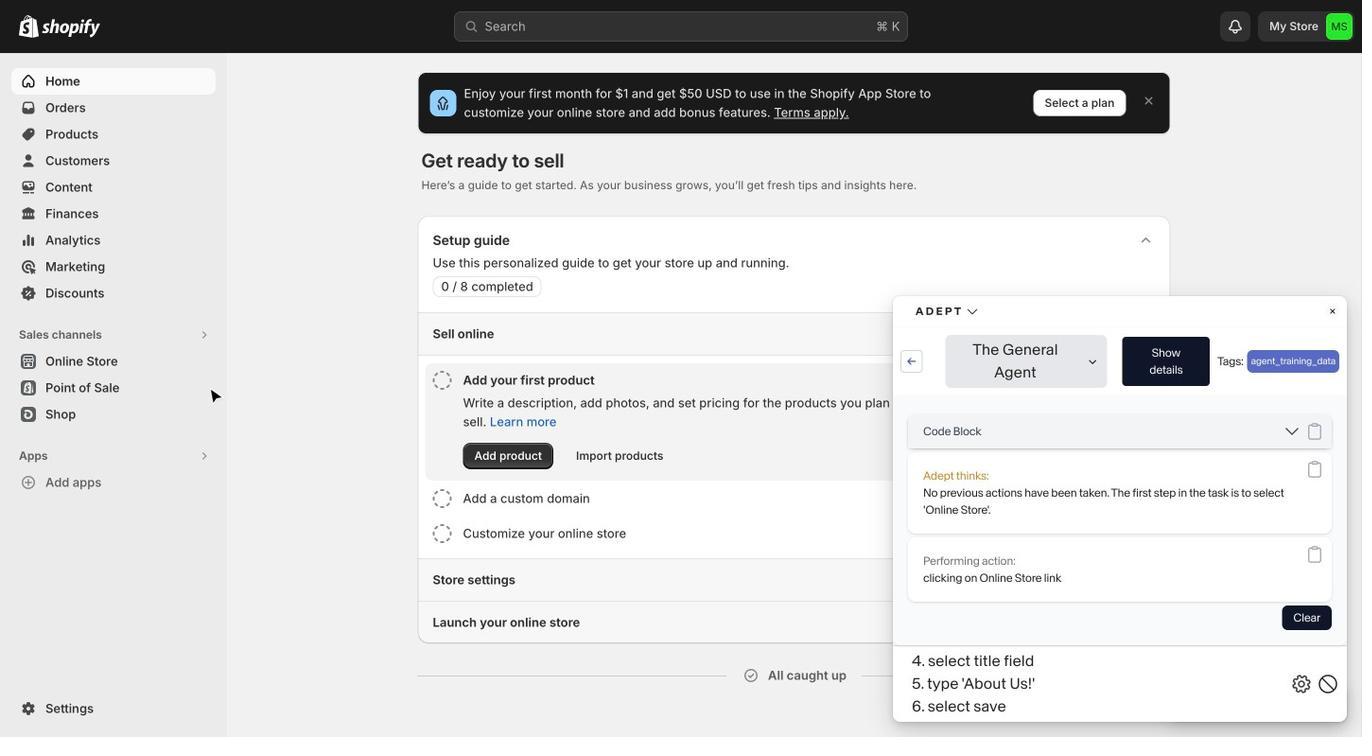 Task type: locate. For each thing, give the bounding box(es) containing it.
my store image
[[1326, 13, 1353, 40]]

shopify image
[[42, 19, 100, 38]]

shopify image
[[19, 15, 39, 38]]



Task type: vqa. For each thing, say whether or not it's contained in the screenshot.
of at the left of page
no



